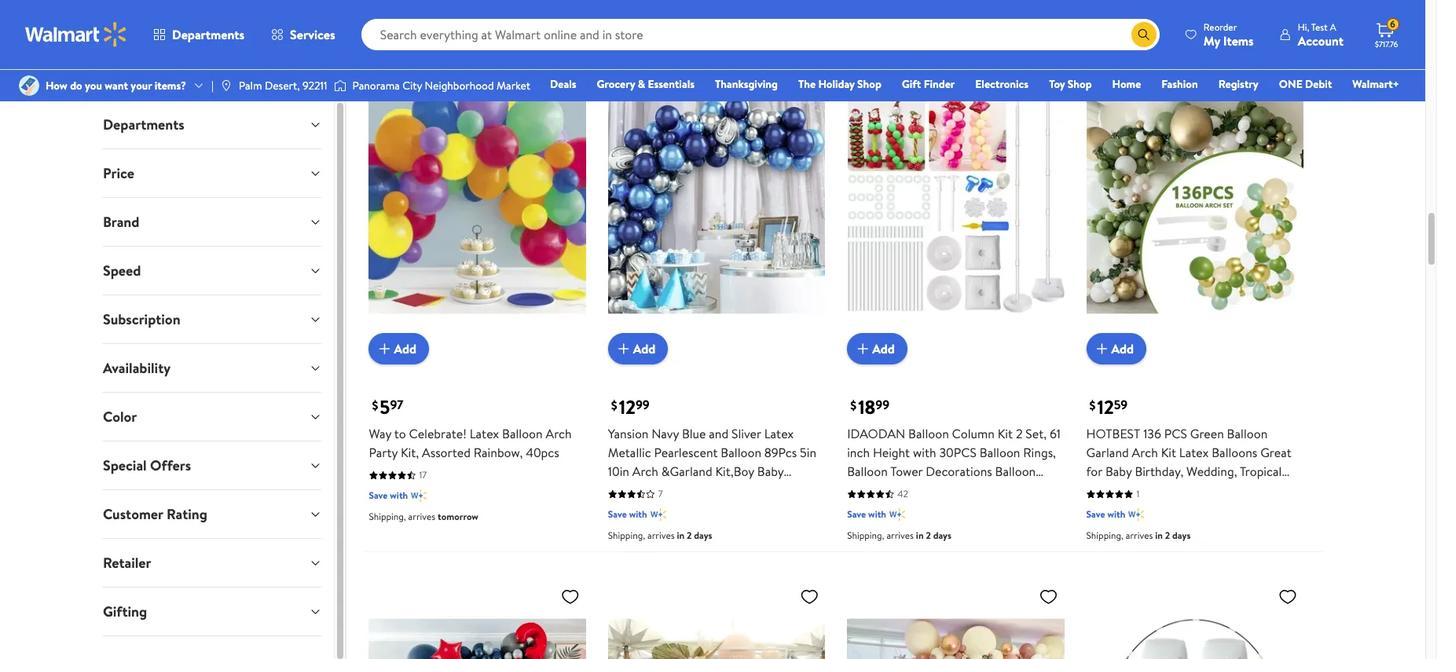 Task type: vqa. For each thing, say whether or not it's contained in the screenshot.


Task type: describe. For each thing, give the bounding box(es) containing it.
event
[[1013, 501, 1045, 518]]

in up fashion
[[1156, 7, 1163, 20]]

home link
[[1106, 75, 1149, 93]]

yansion
[[608, 425, 649, 443]]

great
[[1261, 444, 1292, 461]]

2 down stand
[[926, 529, 931, 542]]

decorations inside yansion navy blue and sliver latex metallic pearlescent balloon 89pcs 5in 10in arch &garland kit,boy baby shower, party decorations
[[686, 482, 752, 499]]

$ for $ 5 97
[[372, 397, 378, 414]]

color
[[103, 407, 137, 427]]

arch inside hotbest 136 pcs green balloon garland arch kit latex balloons great for baby birthday, wedding, tropical party graduation or jungle safari theme backdrop party decoration
[[1132, 444, 1158, 461]]

balloon down inch
[[847, 463, 888, 480]]

subscription button
[[90, 296, 334, 343]]

add to favorites list, yansion navy blue and sliver latex metallic pearlescent balloon 89pcs 5in 10in arch &garland kit,boy baby shower, party decorations image
[[800, 65, 819, 84]]

electronics
[[976, 76, 1029, 92]]

in for $ 12 59
[[1156, 529, 1163, 542]]

thanksgiving
[[715, 76, 778, 92]]

$ for $ 12 99
[[611, 397, 618, 414]]

arch inside way to celebrate! latex balloon arch party kit, assorted rainbow, 40pcs
[[546, 425, 572, 443]]

brand
[[103, 212, 139, 232]]

safari
[[1235, 482, 1266, 499]]

gift finder
[[902, 76, 955, 92]]

59
[[1114, 397, 1128, 414]]

gift finder link
[[895, 75, 962, 93]]

height
[[873, 444, 910, 461]]

with for $ 12 59
[[1108, 508, 1126, 521]]

balloon inside way to celebrate! latex balloon arch party kit, assorted rainbow, 40pcs
[[502, 425, 543, 443]]

pcs
[[1165, 425, 1188, 443]]

account
[[1298, 32, 1344, 49]]

one
[[1279, 76, 1303, 92]]

99 for 18
[[876, 397, 890, 414]]

add to cart image for $ 12 59
[[1093, 340, 1112, 358]]

add to cart image for 5
[[375, 340, 394, 358]]

want
[[105, 78, 128, 93]]

30pcs
[[940, 444, 977, 461]]

$ 12 99
[[611, 394, 650, 421]]

2 vertical spatial kit
[[877, 482, 892, 499]]

way to celebrate! latex balloon arch party kit, assorted rainbow, 40pcs
[[369, 425, 572, 461]]

hi, test a account
[[1298, 20, 1344, 49]]

add button for $ 5 97
[[369, 333, 429, 365]]

shipping, for $ 12 99
[[608, 529, 645, 542]]

12 for $ 12 99
[[619, 394, 636, 421]]

gifting tab
[[90, 588, 334, 636]]

blue
[[682, 425, 706, 443]]

latex inside yansion navy blue and sliver latex metallic pearlescent balloon 89pcs 5in 10in arch &garland kit,boy baby shower, party decorations
[[764, 425, 794, 443]]

toy shop link
[[1042, 75, 1099, 93]]

toy shop
[[1049, 76, 1092, 92]]

services button
[[258, 16, 349, 53]]

offers
[[150, 456, 191, 476]]

balloon inside yansion navy blue and sliver latex metallic pearlescent balloon 89pcs 5in 10in arch &garland kit,boy baby shower, party decorations
[[721, 444, 762, 461]]

days for $ 18 99
[[933, 529, 952, 542]]

color tab
[[90, 393, 334, 441]]

the holiday shop link
[[791, 75, 889, 93]]

speed tab
[[90, 247, 334, 295]]

hotbest
[[1087, 425, 1141, 443]]

in for $ 18 99
[[916, 529, 924, 542]]

in for $ 12 99
[[677, 529, 685, 542]]

price
[[103, 163, 134, 183]]

beyondtrade 144pcs apricot retro pink balloon arch garland kit for wedding party backdrop venue decor image
[[608, 581, 825, 659]]

balloon down rings,
[[995, 463, 1036, 480]]

reorder
[[1204, 20, 1237, 33]]

for inside hotbest 136 pcs green balloon garland arch kit latex balloons great for baby birthday, wedding, tropical party graduation or jungle safari theme backdrop party decoration
[[1087, 463, 1103, 480]]

add for $ 12 59
[[1112, 340, 1134, 358]]

balloon up 30pcs
[[909, 425, 949, 443]]

arrives for $ 12 99
[[648, 529, 675, 542]]

home
[[1113, 76, 1141, 92]]

speed button
[[90, 247, 334, 295]]

shipping, for $ 12 59
[[1087, 529, 1124, 542]]

40pcs
[[526, 444, 559, 461]]

column
[[952, 425, 995, 443]]

add button for $ 18 99
[[847, 333, 908, 365]]

retailer button
[[90, 539, 334, 587]]

registry link
[[1212, 75, 1266, 93]]

balloon arch kit, 9ft tall & 10ft wide adjustable balloon stand balloon clips, balloon pump knotter for wedding baby shower bachelor birthday party supplies decorations image
[[1087, 581, 1304, 659]]

1 horizontal spatial decorations
[[847, 520, 914, 537]]

items?
[[155, 78, 186, 93]]

shipping, arrives in 2 days for $ 18 99
[[847, 529, 952, 542]]

save for $ 12 59
[[1087, 508, 1106, 521]]

$ for $ 18 99
[[851, 397, 857, 414]]

search icon image
[[1138, 28, 1151, 41]]

hi,
[[1298, 20, 1310, 33]]

pearlescent
[[654, 444, 718, 461]]

way to celebrate! latex balloon arch party kit, assorted rainbow, 40pcs image
[[369, 59, 586, 352]]

2 down backdrop
[[1165, 529, 1170, 542]]

city
[[403, 78, 422, 93]]

yansion navy blue and sliver latex metallic pearlescent balloon 89pcs 5in 10in arch &garland kit,boy baby shower, party decorations image
[[608, 59, 825, 352]]

92211
[[303, 78, 327, 93]]

services
[[290, 26, 335, 43]]

17
[[419, 468, 427, 482]]

1 horizontal spatial kit
[[998, 425, 1013, 443]]

retailer tab
[[90, 539, 334, 587]]

136
[[1144, 425, 1162, 443]]

birthday, inside hotbest 136 pcs green balloon garland arch kit latex balloons great for baby birthday, wedding, tropical party graduation or jungle safari theme backdrop party decoration
[[1135, 463, 1184, 480]]

grocery & essentials
[[597, 76, 695, 92]]

wedding, inside idaodan balloon column kit 2 set, 61 inch height with 30pcs balloon rings, balloon tower decorations balloon arch kit base stand and pole for birthday, wedding, christmas, event decorations
[[899, 501, 950, 518]]

shipping, arrives in 2 days up essentials
[[608, 7, 713, 20]]

decoration
[[1213, 501, 1274, 518]]

and inside idaodan balloon column kit 2 set, 61 inch height with 30pcs balloon rings, balloon tower decorations balloon arch kit base stand and pole for birthday, wedding, christmas, event decorations
[[957, 482, 977, 499]]

christmas,
[[953, 501, 1010, 518]]

hotbest 136 pcs green balloon garland arch kit latex balloons great for baby birthday, wedding, tropical party graduation or jungle safari theme backdrop party decoration
[[1087, 425, 1292, 518]]

way
[[369, 425, 391, 443]]

deals link
[[543, 75, 584, 93]]

customer rating tab
[[90, 490, 334, 538]]

palm
[[239, 78, 262, 93]]

backdrop
[[1126, 501, 1178, 518]]

or
[[1182, 482, 1194, 499]]

retailer
[[103, 553, 151, 573]]

add to favorites list, beyondtrade 117pcs blue black red balloons garland arch kit for birthday party backdrop decoration image
[[561, 587, 580, 607]]

arrives up search icon at the right of page
[[1126, 7, 1153, 20]]

party up theme
[[1087, 482, 1116, 499]]

7
[[658, 487, 663, 501]]

save with for $ 18 99
[[847, 508, 887, 521]]

add to cart image for $ 12 99
[[614, 340, 633, 358]]

and inside yansion navy blue and sliver latex metallic pearlescent balloon 89pcs 5in 10in arch &garland kit,boy baby shower, party decorations
[[709, 425, 729, 443]]

gift
[[902, 76, 921, 92]]

special
[[103, 456, 147, 476]]

kit,
[[401, 444, 419, 461]]

shipping, for $ 18 99
[[847, 529, 885, 542]]

walmart image
[[25, 22, 127, 47]]

shop inside toy shop link
[[1068, 76, 1092, 92]]

arrives up essentials
[[648, 7, 675, 20]]

availability tab
[[90, 344, 334, 392]]

availability
[[103, 358, 171, 378]]

arch inside idaodan balloon column kit 2 set, 61 inch height with 30pcs balloon rings, balloon tower decorations balloon arch kit base stand and pole for birthday, wedding, christmas, event decorations
[[847, 482, 874, 499]]

subscription tab
[[90, 296, 334, 343]]

desert,
[[265, 78, 300, 93]]

departments tab
[[90, 101, 334, 149]]

idaodan balloon column kit 2 set, 61 inch height with 30pcs balloon rings, balloon tower decorations balloon arch kit base stand and pole for birthday, wedding, christmas, event decorations
[[847, 425, 1061, 537]]

arrives for $ 12 59
[[1126, 529, 1153, 542]]

latex inside hotbest 136 pcs green balloon garland arch kit latex balloons great for baby birthday, wedding, tropical party graduation or jungle safari theme backdrop party decoration
[[1180, 444, 1209, 461]]

you
[[85, 78, 102, 93]]

89pcs
[[765, 444, 797, 461]]

party inside yansion navy blue and sliver latex metallic pearlescent balloon 89pcs 5in 10in arch &garland kit,boy baby shower, party decorations
[[654, 482, 683, 499]]

fashion link
[[1155, 75, 1205, 93]]

add to favorites list, way to celebrate! latex balloon arch party kit, assorted rainbow, 40pcs image
[[561, 65, 580, 84]]

inch
[[847, 444, 870, 461]]

party inside way to celebrate! latex balloon arch party kit, assorted rainbow, 40pcs
[[369, 444, 398, 461]]

shop inside the holiday shop link
[[858, 76, 882, 92]]

essentials
[[648, 76, 695, 92]]

shipping, arrives in 2 days for $ 12 59
[[1087, 529, 1191, 542]]

add button for $ 12 99
[[608, 333, 668, 365]]

finder
[[924, 76, 955, 92]]

panorama city neighborhood market
[[353, 78, 531, 93]]

add button for $ 12 59
[[1087, 333, 1147, 365]]

2 horizontal spatial decorations
[[926, 463, 992, 480]]

add to favorites list, hotbest 105pcs macaron pastel balloon garland arch kit wedding baby shower party decor diy confetti balloons for birthday party backdrop christmas decor image
[[1039, 587, 1058, 607]]

customer rating button
[[90, 490, 334, 538]]

graduation
[[1119, 482, 1179, 499]]

1
[[1137, 487, 1140, 501]]

rating
[[167, 505, 207, 524]]



Task type: locate. For each thing, give the bounding box(es) containing it.
3 add from the left
[[873, 340, 895, 358]]

2
[[687, 7, 692, 20], [1165, 7, 1170, 20], [1016, 425, 1023, 443], [687, 529, 692, 542], [926, 529, 931, 542], [1165, 529, 1170, 542]]

2 $ from the left
[[611, 397, 618, 414]]

|
[[211, 78, 214, 93]]

add to cart image up $ 12 59
[[1093, 340, 1112, 358]]

0 horizontal spatial shop
[[858, 76, 882, 92]]

price tab
[[90, 149, 334, 197]]

latex up 89pcs
[[764, 425, 794, 443]]

walmart plus image for $ 12 99
[[650, 507, 666, 523]]

with for $ 5 97
[[390, 489, 408, 502]]

4 add button from the left
[[1087, 333, 1147, 365]]

6 $717.76
[[1375, 17, 1398, 50]]

baby inside hotbest 136 pcs green balloon garland arch kit latex balloons great for baby birthday, wedding, tropical party graduation or jungle safari theme backdrop party decoration
[[1106, 463, 1132, 480]]

$ inside $ 18 99
[[851, 397, 857, 414]]

celebrate!
[[409, 425, 467, 443]]

2 down &garland
[[687, 529, 692, 542]]

0 horizontal spatial baby
[[758, 463, 784, 480]]

 image left how
[[19, 75, 39, 96]]

$ 5 97
[[372, 394, 404, 421]]

assorted
[[422, 444, 471, 461]]

wedding, up jungle
[[1187, 463, 1238, 480]]

0 vertical spatial for
[[1087, 463, 1103, 480]]

0 horizontal spatial for
[[1006, 482, 1022, 499]]

in up essentials
[[677, 7, 685, 20]]

with
[[913, 444, 937, 461], [390, 489, 408, 502], [629, 508, 647, 521], [869, 508, 887, 521], [1108, 508, 1126, 521]]

0 horizontal spatial decorations
[[686, 482, 752, 499]]

2 horizontal spatial kit
[[1161, 444, 1177, 461]]

party down way
[[369, 444, 398, 461]]

1 baby from the left
[[758, 463, 784, 480]]

add to cart image
[[614, 340, 633, 358], [1093, 340, 1112, 358]]

save left backdrop
[[1087, 508, 1106, 521]]

beyondtrade 117pcs blue black red balloons garland arch kit for birthday party backdrop decoration image
[[369, 581, 586, 659]]

add up 97
[[394, 340, 417, 358]]

1 vertical spatial for
[[1006, 482, 1022, 499]]

departments inside dropdown button
[[103, 115, 184, 134]]

birthday,
[[1135, 463, 1184, 480], [847, 501, 896, 518]]

99 inside $ 18 99
[[876, 397, 890, 414]]

0 vertical spatial walmart plus image
[[411, 488, 427, 504]]

 image for panorama
[[334, 78, 346, 94]]

0 vertical spatial decorations
[[926, 463, 992, 480]]

and up christmas,
[[957, 482, 977, 499]]

color button
[[90, 393, 334, 441]]

days
[[694, 7, 713, 20], [1173, 7, 1191, 20], [694, 529, 713, 542], [933, 529, 952, 542], [1173, 529, 1191, 542]]

latex inside way to celebrate! latex balloon arch party kit, assorted rainbow, 40pcs
[[470, 425, 499, 443]]

departments inside popup button
[[172, 26, 245, 43]]

61
[[1050, 425, 1061, 443]]

1 add button from the left
[[369, 333, 429, 365]]

1 horizontal spatial birthday,
[[1135, 463, 1184, 480]]

add up $ 12 99
[[633, 340, 656, 358]]

4 $ from the left
[[1090, 397, 1096, 414]]

walmart plus image for 18
[[890, 507, 905, 523]]

shop right "holiday"
[[858, 76, 882, 92]]

decorations
[[926, 463, 992, 480], [686, 482, 752, 499], [847, 520, 914, 537]]

base
[[895, 482, 920, 499]]

1 horizontal spatial baby
[[1106, 463, 1132, 480]]

navy
[[652, 425, 679, 443]]

2 up essentials
[[687, 7, 692, 20]]

with left backdrop
[[1108, 508, 1126, 521]]

shop
[[858, 76, 882, 92], [1068, 76, 1092, 92]]

walmart plus image down 1
[[1129, 507, 1145, 523]]

2 left set,
[[1016, 425, 1023, 443]]

test
[[1312, 20, 1328, 33]]

add for $ 12 99
[[633, 340, 656, 358]]

1 horizontal spatial add to cart image
[[854, 340, 873, 358]]

shower,
[[608, 482, 651, 499]]

balloon up balloons
[[1227, 425, 1268, 443]]

2 99 from the left
[[876, 397, 890, 414]]

1 vertical spatial and
[[957, 482, 977, 499]]

add button up $ 12 99
[[608, 333, 668, 365]]

rings,
[[1024, 444, 1056, 461]]

0 horizontal spatial latex
[[470, 425, 499, 443]]

1 add to cart image from the left
[[614, 340, 633, 358]]

with up 'tower'
[[913, 444, 937, 461]]

save down inch
[[847, 508, 866, 521]]

shipping, arrives in 2 days for $ 12 99
[[608, 529, 713, 542]]

1 vertical spatial kit
[[1161, 444, 1177, 461]]

1 horizontal spatial 99
[[876, 397, 890, 414]]

2 12 from the left
[[1098, 394, 1114, 421]]

sliver
[[732, 425, 761, 443]]

6
[[1391, 17, 1396, 31]]

2 inside idaodan balloon column kit 2 set, 61 inch height with 30pcs balloon rings, balloon tower decorations balloon arch kit base stand and pole for birthday, wedding, christmas, event decorations
[[1016, 425, 1023, 443]]

balloon down column
[[980, 444, 1021, 461]]

departments button
[[140, 16, 258, 53]]

$ 12 59
[[1090, 394, 1128, 421]]

arrives down backdrop
[[1126, 529, 1153, 542]]

arrives for $ 5 97
[[408, 510, 436, 524]]

shipping,
[[608, 7, 645, 20], [1087, 7, 1124, 20], [369, 510, 406, 524], [608, 529, 645, 542], [847, 529, 885, 542], [1087, 529, 1124, 542]]

departments
[[172, 26, 245, 43], [103, 115, 184, 134]]

electronics link
[[969, 75, 1036, 93]]

1 vertical spatial departments
[[103, 115, 184, 134]]

arrives left tomorrow
[[408, 510, 436, 524]]

balloons
[[1212, 444, 1258, 461]]

walmart plus image down "7"
[[650, 507, 666, 523]]

1 horizontal spatial add to cart image
[[1093, 340, 1112, 358]]

birthday, left 42
[[847, 501, 896, 518]]

0 horizontal spatial wedding,
[[899, 501, 950, 518]]

0 horizontal spatial birthday,
[[847, 501, 896, 518]]

walmart plus image down 17
[[411, 488, 427, 504]]

departments up |
[[172, 26, 245, 43]]

save for $ 12 99
[[608, 508, 627, 521]]

with for $ 18 99
[[869, 508, 887, 521]]

save for $ 18 99
[[847, 508, 866, 521]]

walmart plus image down 42
[[890, 507, 905, 523]]

$ inside $ 5 97
[[372, 397, 378, 414]]

add for $ 5 97
[[394, 340, 417, 358]]

1 horizontal spatial  image
[[334, 78, 346, 94]]

shipping, arrives in 2 days down 42
[[847, 529, 952, 542]]

arch down metallic
[[633, 463, 659, 480]]

$ left 5
[[372, 397, 378, 414]]

Search search field
[[361, 19, 1160, 50]]

12 up hotbest on the bottom right
[[1098, 394, 1114, 421]]

$ up yansion
[[611, 397, 618, 414]]

 image for how
[[19, 75, 39, 96]]

97
[[390, 397, 404, 414]]

2 add from the left
[[633, 340, 656, 358]]

1 vertical spatial walmart plus image
[[890, 507, 905, 523]]

2 walmart plus image from the left
[[1129, 507, 1145, 523]]

your
[[131, 78, 152, 93]]

deals
[[550, 76, 577, 92]]

decorations down 42
[[847, 520, 914, 537]]

1 vertical spatial decorations
[[686, 482, 752, 499]]

12 for $ 12 59
[[1098, 394, 1114, 421]]

arch inside yansion navy blue and sliver latex metallic pearlescent balloon 89pcs 5in 10in arch &garland kit,boy baby shower, party decorations
[[633, 463, 659, 480]]

0 vertical spatial kit
[[998, 425, 1013, 443]]

kit down pcs
[[1161, 444, 1177, 461]]

99 up yansion
[[636, 397, 650, 414]]

baby down garland
[[1106, 463, 1132, 480]]

save with for $ 12 99
[[608, 508, 647, 521]]

0 vertical spatial departments
[[172, 26, 245, 43]]

3 add button from the left
[[847, 333, 908, 365]]

kit inside hotbest 136 pcs green balloon garland arch kit latex balloons great for baby birthday, wedding, tropical party graduation or jungle safari theme backdrop party decoration
[[1161, 444, 1177, 461]]

for inside idaodan balloon column kit 2 set, 61 inch height with 30pcs balloon rings, balloon tower decorations balloon arch kit base stand and pole for birthday, wedding, christmas, event decorations
[[1006, 482, 1022, 499]]

days for $ 12 59
[[1173, 529, 1191, 542]]

reorder my items
[[1204, 20, 1254, 49]]

add up 59 at the bottom
[[1112, 340, 1134, 358]]

one debit
[[1279, 76, 1332, 92]]

walmart+
[[1353, 76, 1400, 92]]

my
[[1204, 32, 1221, 49]]

arch down inch
[[847, 482, 874, 499]]

$
[[372, 397, 378, 414], [611, 397, 618, 414], [851, 397, 857, 414], [1090, 397, 1096, 414]]

save with up shipping, arrives tomorrow on the bottom left of the page
[[369, 489, 408, 502]]

add button up 97
[[369, 333, 429, 365]]

 image right "92211"
[[334, 78, 346, 94]]

&
[[638, 76, 645, 92]]

arrives down 42
[[887, 529, 914, 542]]

kit left 42
[[877, 482, 892, 499]]

baby
[[758, 463, 784, 480], [1106, 463, 1132, 480]]

3 $ from the left
[[851, 397, 857, 414]]

add for $ 18 99
[[873, 340, 895, 358]]

walmart plus image for 5
[[411, 488, 427, 504]]

0 horizontal spatial 99
[[636, 397, 650, 414]]

latex up rainbow,
[[470, 425, 499, 443]]

wedding, inside hotbest 136 pcs green balloon garland arch kit latex balloons great for baby birthday, wedding, tropical party graduation or jungle safari theme backdrop party decoration
[[1187, 463, 1238, 480]]

5
[[380, 394, 390, 421]]

$ inside $ 12 99
[[611, 397, 618, 414]]

in down &garland
[[677, 529, 685, 542]]

save with for $ 5 97
[[369, 489, 408, 502]]

0 horizontal spatial kit
[[877, 482, 892, 499]]

0 horizontal spatial  image
[[19, 75, 39, 96]]

0 horizontal spatial walmart plus image
[[650, 507, 666, 523]]

$ for $ 12 59
[[1090, 397, 1096, 414]]

add to favorites list, hotbest 136 pcs green balloon garland arch kit latex balloons great for baby birthday, wedding, tropical party graduation or jungle safari theme backdrop party decoration image
[[1279, 65, 1298, 84]]

pole
[[980, 482, 1004, 499]]

99 for 12
[[636, 397, 650, 414]]

special offers tab
[[90, 442, 334, 490]]

idaodan
[[847, 425, 906, 443]]

arch down 136 at the bottom of the page
[[1132, 444, 1158, 461]]

0 vertical spatial birthday,
[[1135, 463, 1184, 480]]

add button
[[369, 333, 429, 365], [608, 333, 668, 365], [847, 333, 908, 365], [1087, 333, 1147, 365]]

0 horizontal spatial walmart plus image
[[411, 488, 427, 504]]

kit left set,
[[998, 425, 1013, 443]]

add to cart image up 97
[[375, 340, 394, 358]]

arrives down "7"
[[648, 529, 675, 542]]

add to favorites list, idaodan balloon column kit 2 set, 61 inch height with 30pcs balloon rings, balloon tower decorations balloon arch kit base stand and pole for birthday, wedding, christmas, event decorations image
[[1039, 65, 1058, 84]]

99
[[636, 397, 650, 414], [876, 397, 890, 414]]

1 add to cart image from the left
[[375, 340, 394, 358]]

2 vertical spatial decorations
[[847, 520, 914, 537]]

1 vertical spatial wedding,
[[899, 501, 950, 518]]

walmart plus image for $ 12 59
[[1129, 507, 1145, 523]]

latex
[[470, 425, 499, 443], [764, 425, 794, 443], [1180, 444, 1209, 461]]

balloon down sliver
[[721, 444, 762, 461]]

tropical
[[1240, 463, 1282, 480]]

do
[[70, 78, 82, 93]]

arch up 40pcs
[[546, 425, 572, 443]]

for right pole
[[1006, 482, 1022, 499]]

2 up fashion
[[1165, 7, 1170, 20]]

4 add from the left
[[1112, 340, 1134, 358]]

in down backdrop
[[1156, 529, 1163, 542]]

wedding, down stand
[[899, 501, 950, 518]]

how do you want your items?
[[46, 78, 186, 93]]

save up shipping, arrives tomorrow on the bottom left of the page
[[369, 489, 388, 502]]

panorama
[[353, 78, 400, 93]]

0 horizontal spatial 12
[[619, 394, 636, 421]]

1 12 from the left
[[619, 394, 636, 421]]

balloon inside hotbest 136 pcs green balloon garland arch kit latex balloons great for baby birthday, wedding, tropical party graduation or jungle safari theme backdrop party decoration
[[1227, 425, 1268, 443]]

shipping, arrives in 2 days up search icon at the right of page
[[1087, 7, 1191, 20]]

the
[[799, 76, 816, 92]]

departments button
[[90, 101, 334, 149]]

green
[[1191, 425, 1224, 443]]

walmart plus image
[[411, 488, 427, 504], [890, 507, 905, 523]]

1 horizontal spatial wedding,
[[1187, 463, 1238, 480]]

kit
[[998, 425, 1013, 443], [1161, 444, 1177, 461], [877, 482, 892, 499]]

$717.76
[[1375, 39, 1398, 50]]

debit
[[1306, 76, 1332, 92]]

birthday, up graduation
[[1135, 463, 1184, 480]]

99 up idaodan
[[876, 397, 890, 414]]

stand
[[923, 482, 954, 499]]

0 horizontal spatial add to cart image
[[375, 340, 394, 358]]

save with for $ 12 59
[[1087, 508, 1126, 521]]

save down 'shower,'
[[608, 508, 627, 521]]

price button
[[90, 149, 334, 197]]

with for $ 12 99
[[629, 508, 647, 521]]

add to favorites list, balloon arch kit, 9ft tall & 10ft wide adjustable balloon stand balloon clips, balloon pump knotter for wedding baby shower bachelor birthday party supplies decorations image
[[1279, 587, 1298, 607]]

1 $ from the left
[[372, 397, 378, 414]]

birthday, inside idaodan balloon column kit 2 set, 61 inch height with 30pcs balloon rings, balloon tower decorations balloon arch kit base stand and pole for birthday, wedding, christmas, event decorations
[[847, 501, 896, 518]]

add to cart image for 18
[[854, 340, 873, 358]]

1 horizontal spatial walmart plus image
[[890, 507, 905, 523]]

0 horizontal spatial and
[[709, 425, 729, 443]]

1 horizontal spatial latex
[[764, 425, 794, 443]]

save with down 'shower,'
[[608, 508, 647, 521]]

add up $ 18 99
[[873, 340, 895, 358]]

subscription
[[103, 310, 180, 329]]

shipping, for $ 5 97
[[369, 510, 406, 524]]

how
[[46, 78, 67, 93]]

tower
[[891, 463, 923, 480]]

shipping, arrives in 2 days down "7"
[[608, 529, 713, 542]]

&garland
[[662, 463, 713, 480]]

add button up $ 18 99
[[847, 333, 908, 365]]

in down base
[[916, 529, 924, 542]]

with down 'shower,'
[[629, 508, 647, 521]]

add
[[394, 340, 417, 358], [633, 340, 656, 358], [873, 340, 895, 358], [1112, 340, 1134, 358]]

idaodan balloon column kit 2 set, 61 inch height with 30pcs balloon rings, balloon tower decorations balloon arch kit base stand and pole for birthday, wedding, christmas, event decorations image
[[847, 59, 1065, 352]]

days for $ 12 99
[[694, 529, 713, 542]]

jungle
[[1197, 482, 1232, 499]]

with up shipping, arrives tomorrow on the bottom left of the page
[[390, 489, 408, 502]]

1 99 from the left
[[636, 397, 650, 414]]

garland
[[1087, 444, 1129, 461]]

$ left 18
[[851, 397, 857, 414]]

$ left 59 at the bottom
[[1090, 397, 1096, 414]]

gifting
[[103, 602, 147, 622]]

with down height
[[869, 508, 887, 521]]

in
[[677, 7, 685, 20], [1156, 7, 1163, 20], [677, 529, 685, 542], [916, 529, 924, 542], [1156, 529, 1163, 542]]

2 horizontal spatial latex
[[1180, 444, 1209, 461]]

1 horizontal spatial shop
[[1068, 76, 1092, 92]]

rainbow,
[[474, 444, 523, 461]]

party down or
[[1181, 501, 1210, 518]]

brand tab
[[90, 198, 334, 246]]

0 vertical spatial wedding,
[[1187, 463, 1238, 480]]

2 add to cart image from the left
[[1093, 340, 1112, 358]]

baby down 89pcs
[[758, 463, 784, 480]]

$ inside $ 12 59
[[1090, 397, 1096, 414]]

latex down green
[[1180, 444, 1209, 461]]

with inside idaodan balloon column kit 2 set, 61 inch height with 30pcs balloon rings, balloon tower decorations balloon arch kit base stand and pole for birthday, wedding, christmas, event decorations
[[913, 444, 937, 461]]

$ 18 99
[[851, 394, 890, 421]]

2 baby from the left
[[1106, 463, 1132, 480]]

baby inside yansion navy blue and sliver latex metallic pearlescent balloon 89pcs 5in 10in arch &garland kit,boy baby shower, party decorations
[[758, 463, 784, 480]]

12 up yansion
[[619, 394, 636, 421]]

tomorrow
[[438, 510, 479, 524]]

1 horizontal spatial walmart plus image
[[1129, 507, 1145, 523]]

 image
[[220, 79, 233, 92]]

2 add button from the left
[[608, 333, 668, 365]]

for down garland
[[1087, 463, 1103, 480]]

1 vertical spatial birthday,
[[847, 501, 896, 518]]

shop right toy
[[1068, 76, 1092, 92]]

grocery
[[597, 76, 635, 92]]

1 shop from the left
[[858, 76, 882, 92]]

palm desert, 92211
[[239, 78, 327, 93]]

0 vertical spatial and
[[709, 425, 729, 443]]

42
[[898, 487, 909, 501]]

1 walmart plus image from the left
[[650, 507, 666, 523]]

1 horizontal spatial for
[[1087, 463, 1103, 480]]

shipping, arrives in 2 days down backdrop
[[1087, 529, 1191, 542]]

arrives for $ 18 99
[[887, 529, 914, 542]]

departments down the your at the top of page
[[103, 115, 184, 134]]

items
[[1224, 32, 1254, 49]]

99 inside $ 12 99
[[636, 397, 650, 414]]

metallic
[[608, 444, 651, 461]]

1 add from the left
[[394, 340, 417, 358]]

and
[[709, 425, 729, 443], [957, 482, 977, 499]]

save with down inch
[[847, 508, 887, 521]]

 image
[[19, 75, 39, 96], [334, 78, 346, 94]]

gifting button
[[90, 588, 334, 636]]

2 shop from the left
[[1068, 76, 1092, 92]]

save for $ 5 97
[[369, 489, 388, 502]]

walmart plus image
[[650, 507, 666, 523], [1129, 507, 1145, 523]]

add button up 59 at the bottom
[[1087, 333, 1147, 365]]

add to cart image
[[375, 340, 394, 358], [854, 340, 873, 358]]

hotbest 105pcs macaron pastel balloon garland arch kit wedding baby shower party decor diy confetti balloons for birthday party backdrop christmas decor image
[[847, 581, 1065, 659]]

add to cart image up $ 12 99
[[614, 340, 633, 358]]

1 horizontal spatial and
[[957, 482, 977, 499]]

0 horizontal spatial add to cart image
[[614, 340, 633, 358]]

and right blue
[[709, 425, 729, 443]]

kit,boy
[[716, 463, 755, 480]]

party down &garland
[[654, 482, 683, 499]]

hotbest 136 pcs green balloon garland arch kit latex balloons great for baby birthday, wedding, tropical party graduation or jungle safari theme backdrop party decoration image
[[1087, 59, 1304, 352]]

balloon up 40pcs
[[502, 425, 543, 443]]

balloon
[[502, 425, 543, 443], [909, 425, 949, 443], [1227, 425, 1268, 443], [721, 444, 762, 461], [980, 444, 1021, 461], [847, 463, 888, 480], [995, 463, 1036, 480]]

arrives
[[648, 7, 675, 20], [1126, 7, 1153, 20], [408, 510, 436, 524], [648, 529, 675, 542], [887, 529, 914, 542], [1126, 529, 1153, 542]]

1 horizontal spatial 12
[[1098, 394, 1114, 421]]

save with left backdrop
[[1087, 508, 1126, 521]]

decorations down kit,boy
[[686, 482, 752, 499]]

decorations down 30pcs
[[926, 463, 992, 480]]

add to cart image up 18
[[854, 340, 873, 358]]

2 add to cart image from the left
[[854, 340, 873, 358]]

add to favorites list, beyondtrade 144pcs apricot retro pink balloon arch garland kit for wedding party backdrop venue decor image
[[800, 587, 819, 607]]

Walmart Site-Wide search field
[[361, 19, 1160, 50]]



